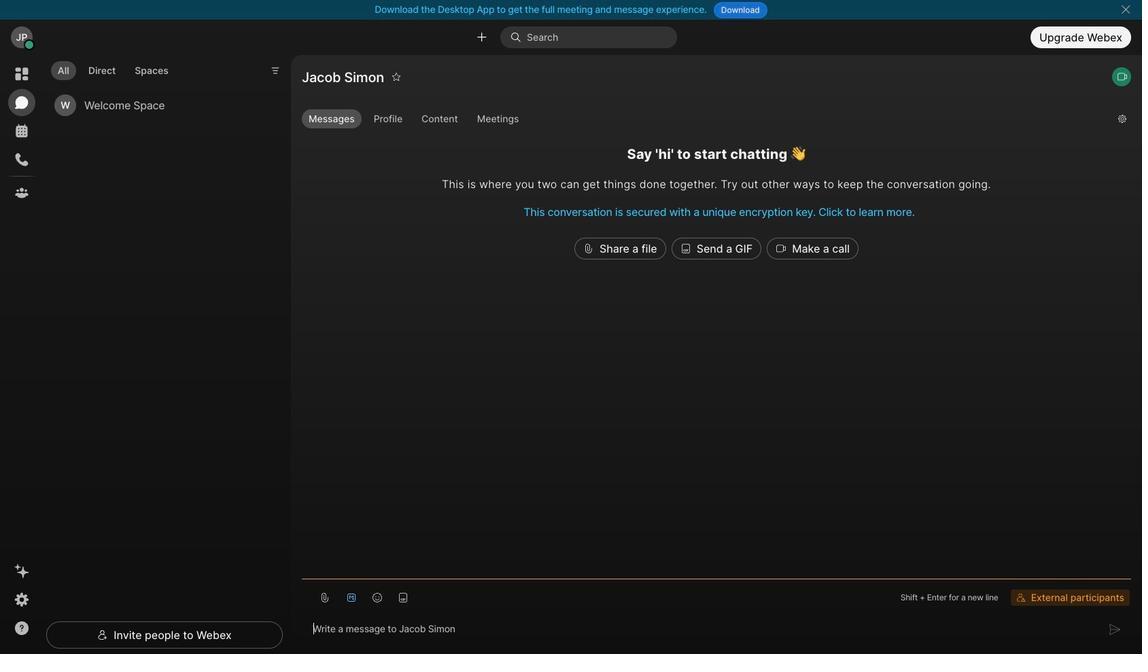 Task type: describe. For each thing, give the bounding box(es) containing it.
webex tab list
[[8, 61, 35, 207]]

welcome space list item
[[49, 88, 272, 122]]

message composer toolbar element
[[302, 580, 1131, 611]]

cancel_16 image
[[1121, 4, 1131, 15]]



Task type: locate. For each thing, give the bounding box(es) containing it.
group
[[302, 109, 1107, 131]]

navigation
[[0, 55, 44, 655]]

tab list
[[48, 53, 179, 85]]



Task type: vqa. For each thing, say whether or not it's contained in the screenshot.
Webex tab list
yes



